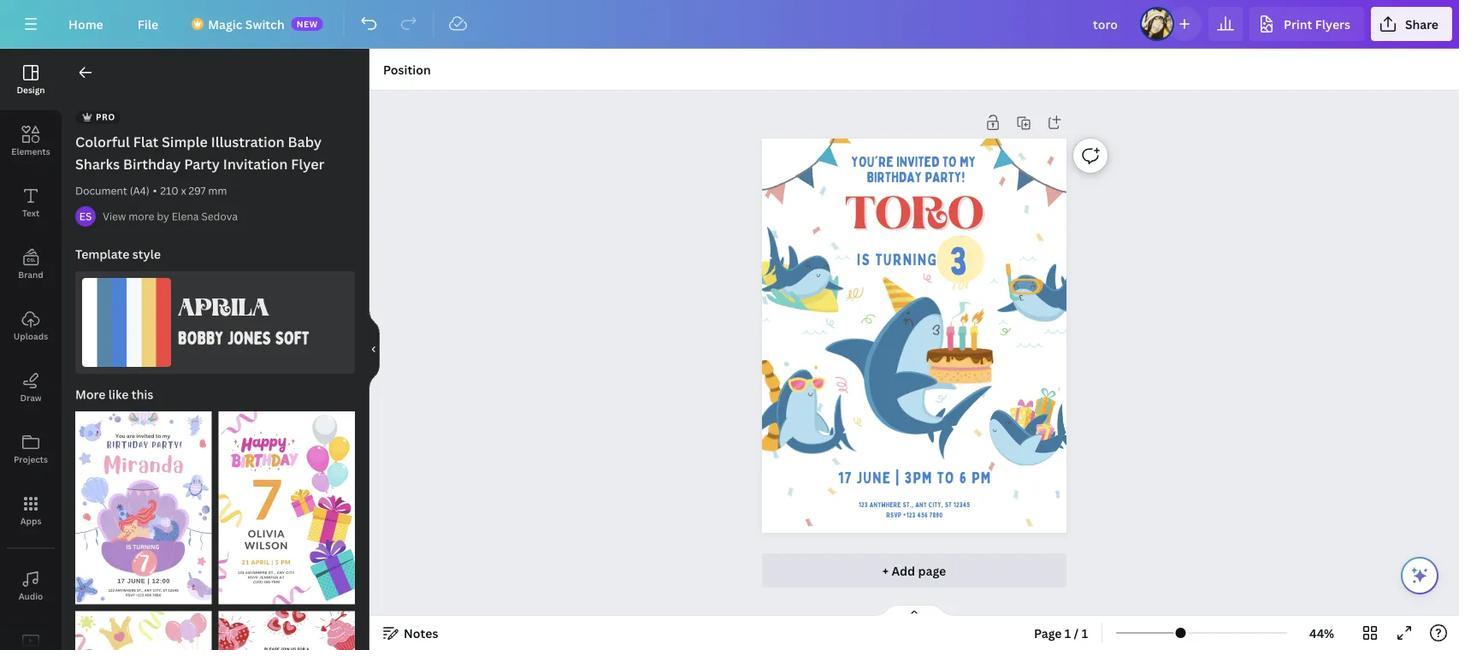 Task type: vqa. For each thing, say whether or not it's contained in the screenshot.
, Only your team (for Canva for Teams users only), or Only
no



Task type: describe. For each thing, give the bounding box(es) containing it.
audio button
[[0, 555, 62, 617]]

page 1 / 1
[[1035, 625, 1088, 641]]

home link
[[55, 7, 117, 41]]

sharks
[[75, 155, 120, 173]]

pink orange green festive simple illustration holiday decor happy birthday party invitation flyer group
[[219, 401, 355, 604]]

3pm
[[905, 468, 933, 487]]

x
[[181, 184, 186, 198]]

share button
[[1372, 7, 1453, 41]]

44%
[[1310, 625, 1335, 641]]

print
[[1284, 16, 1313, 32]]

this
[[132, 386, 153, 403]]

pm
[[972, 468, 992, 487]]

print flyers button
[[1250, 7, 1365, 41]]

elena sedova image
[[75, 206, 96, 227]]

home
[[68, 16, 103, 32]]

purple pink illustrated sleeping mermaid happy birthday party invitation flyer group
[[75, 401, 212, 604]]

position
[[383, 61, 431, 77]]

view more by elena sedova
[[103, 209, 238, 223]]

text button
[[0, 172, 62, 234]]

view more by elena sedova button
[[103, 208, 238, 225]]

is turning
[[857, 250, 938, 269]]

any
[[916, 501, 927, 509]]

sedova
[[201, 209, 238, 223]]

17
[[838, 468, 853, 487]]

you're
[[852, 153, 894, 172]]

1 vertical spatial to
[[937, 468, 955, 487]]

share
[[1406, 16, 1439, 32]]

june
[[857, 468, 892, 487]]

switch
[[245, 16, 285, 32]]

uploads button
[[0, 295, 62, 357]]

12345
[[954, 501, 971, 509]]

page
[[919, 563, 947, 579]]

like
[[108, 386, 129, 403]]

new
[[297, 18, 318, 30]]

colorful
[[75, 133, 130, 151]]

notes
[[404, 625, 438, 641]]

0 vertical spatial to
[[943, 153, 957, 172]]

2 1 from the left
[[1082, 625, 1088, 641]]

view
[[103, 209, 126, 223]]

7890
[[930, 510, 943, 519]]

projects
[[14, 454, 48, 465]]

by
[[157, 209, 169, 223]]

party
[[184, 155, 220, 173]]

(a4)
[[130, 184, 150, 198]]

more like this
[[75, 386, 153, 403]]

template
[[75, 246, 130, 262]]

my
[[960, 153, 976, 172]]

pro
[[96, 111, 115, 123]]

invited
[[897, 153, 940, 172]]

123 anywhere st., any city, st 12345 rsvp +123 456 7890
[[859, 501, 971, 519]]

purple pink illustrated sleeping mermaid happy birthday party invitation flyer image
[[75, 412, 212, 604]]

you're invited to my
[[852, 153, 976, 172]]

pink yellow green simple illustrated holiday decor happy birthday party invitation flyer image
[[75, 611, 212, 650]]

main menu bar
[[0, 0, 1460, 49]]

jones
[[227, 327, 272, 350]]

st.,
[[903, 501, 914, 509]]

210
[[160, 184, 179, 198]]

+
[[883, 563, 889, 579]]

elena sedova element
[[75, 206, 96, 227]]

aprila bobby jones soft
[[178, 298, 309, 350]]

aprila
[[178, 298, 269, 322]]

flyer
[[291, 155, 325, 173]]

/
[[1074, 625, 1079, 641]]

rsvp
[[887, 510, 902, 519]]

page
[[1035, 625, 1062, 641]]

magenta pink simple illustrated sweet valentine's day party invitation flyer group
[[219, 601, 355, 650]]

side panel tab list
[[0, 49, 62, 650]]



Task type: locate. For each thing, give the bounding box(es) containing it.
birthday down flat
[[123, 155, 181, 173]]

design button
[[0, 49, 62, 110]]

add
[[892, 563, 916, 579]]

audio
[[19, 590, 43, 602]]

draw
[[20, 392, 42, 403]]

canva assistant image
[[1410, 566, 1431, 586]]

3
[[950, 237, 970, 284]]

invitation
[[223, 155, 288, 173]]

notes button
[[376, 620, 445, 647]]

baby
[[288, 133, 322, 151]]

1 horizontal spatial 1
[[1082, 625, 1088, 641]]

style
[[132, 246, 161, 262]]

1
[[1065, 625, 1072, 641], [1082, 625, 1088, 641]]

draw button
[[0, 357, 62, 418]]

file
[[138, 16, 158, 32]]

elements button
[[0, 110, 62, 172]]

brand
[[18, 269, 43, 280]]

0 horizontal spatial 1
[[1065, 625, 1072, 641]]

soft
[[275, 327, 309, 350]]

colorful flat simple illustration baby sharks birthday party invitation flyer
[[75, 133, 325, 173]]

birthday party!
[[867, 168, 965, 187]]

is
[[857, 250, 871, 269]]

Design title text field
[[1080, 7, 1134, 41]]

simple
[[162, 133, 208, 151]]

+ add page
[[883, 563, 947, 579]]

elena
[[172, 209, 199, 223]]

illustration
[[211, 133, 285, 151]]

projects button
[[0, 418, 62, 480]]

design
[[17, 84, 45, 95]]

hide image
[[369, 308, 380, 391]]

123
[[859, 501, 868, 509]]

apps
[[20, 515, 41, 527]]

17 june | 3pm to 6 pm
[[838, 468, 992, 487]]

text
[[22, 207, 39, 219]]

bobby
[[178, 327, 224, 350]]

elements
[[11, 145, 50, 157]]

position button
[[376, 56, 438, 83]]

document (a4)
[[75, 184, 150, 198]]

file button
[[124, 7, 172, 41]]

brand button
[[0, 234, 62, 295]]

party!
[[925, 168, 965, 187]]

1 horizontal spatial birthday
[[867, 168, 922, 187]]

st
[[945, 501, 952, 509]]

+123
[[904, 510, 916, 519]]

+ add page button
[[762, 554, 1067, 588]]

210 x 297 mm
[[160, 184, 227, 198]]

44% button
[[1295, 620, 1350, 647]]

magic
[[208, 16, 243, 32]]

uploads
[[14, 330, 48, 342]]

template style
[[75, 246, 161, 262]]

to
[[943, 153, 957, 172], [937, 468, 955, 487]]

birthday
[[123, 155, 181, 173], [867, 168, 922, 187]]

to left my
[[943, 153, 957, 172]]

1 right / at the right of the page
[[1082, 625, 1088, 641]]

document
[[75, 184, 127, 198]]

6
[[960, 468, 968, 487]]

flyers
[[1316, 16, 1351, 32]]

turning
[[876, 250, 938, 269]]

birthday up toro
[[867, 168, 922, 187]]

0 horizontal spatial birthday
[[123, 155, 181, 173]]

show pages image
[[874, 604, 956, 618]]

apps button
[[0, 480, 62, 542]]

1 1 from the left
[[1065, 625, 1072, 641]]

more
[[129, 209, 154, 223]]

birthday inside colorful flat simple illustration baby sharks birthday party invitation flyer
[[123, 155, 181, 173]]

297
[[189, 184, 206, 198]]

pink yellow green simple illustrated holiday decor happy birthday party invitation flyer group
[[75, 601, 212, 650]]

456
[[918, 510, 928, 519]]

magenta pink simple illustrated sweet valentine's day party invitation flyer image
[[219, 611, 355, 650]]

print flyers
[[1284, 16, 1351, 32]]

to left 6
[[937, 468, 955, 487]]

toro
[[845, 194, 984, 240]]

flat
[[133, 133, 159, 151]]

1 left / at the right of the page
[[1065, 625, 1072, 641]]

anywhere
[[870, 501, 901, 509]]

pink orange green festive simple illustration holiday decor happy birthday party invitation flyer image
[[219, 412, 355, 604]]

|
[[896, 468, 901, 487]]

city,
[[929, 501, 944, 509]]

mm
[[208, 184, 227, 198]]



